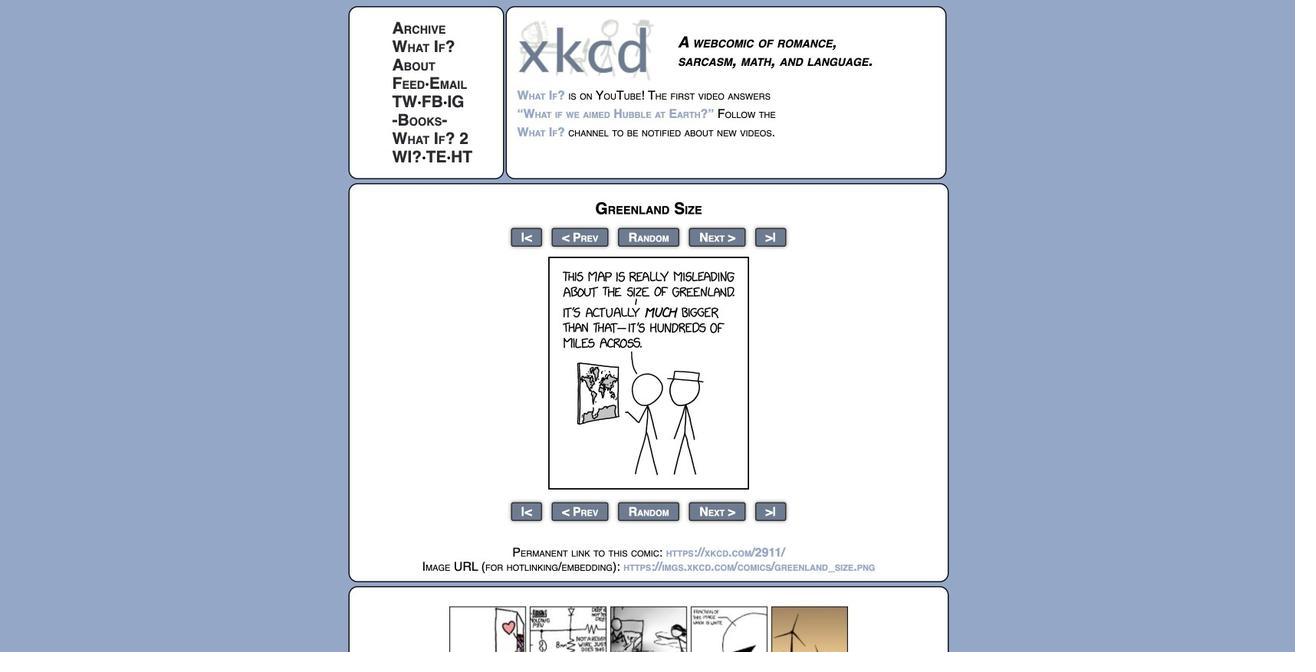 Task type: describe. For each thing, give the bounding box(es) containing it.
selected comics image
[[450, 607, 848, 653]]



Task type: locate. For each thing, give the bounding box(es) containing it.
xkcd.com logo image
[[517, 18, 659, 81]]

greenland size image
[[548, 257, 749, 490]]



